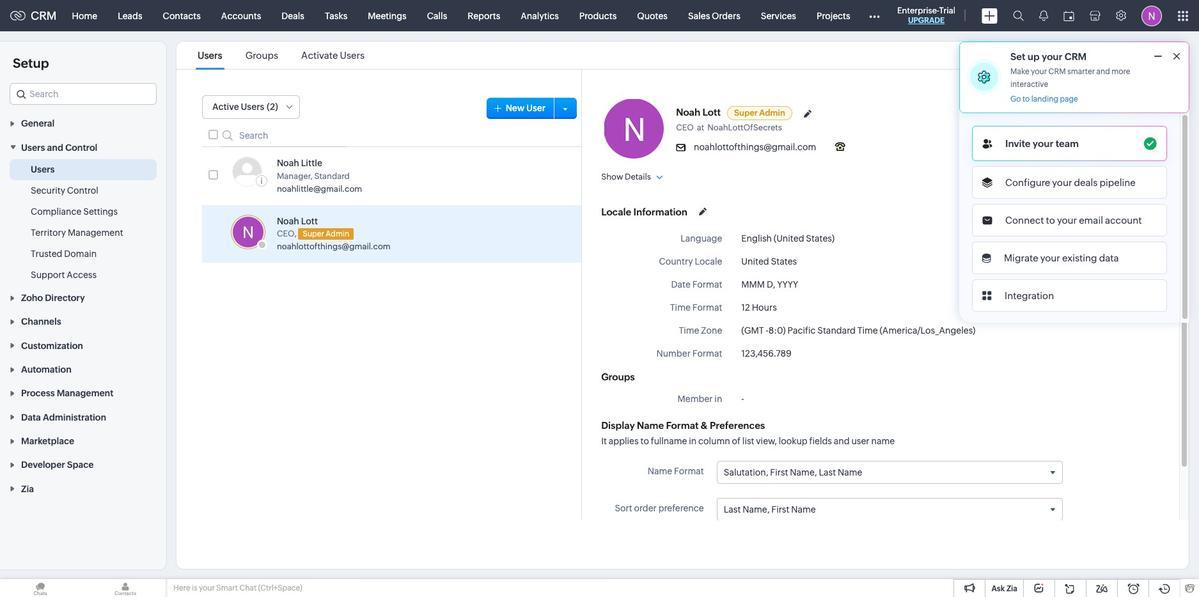 Task type: locate. For each thing, give the bounding box(es) containing it.
create menu image
[[982, 8, 998, 23]]

1 vertical spatial zia
[[1007, 585, 1018, 594]]

quotes link
[[627, 0, 678, 31]]

0 vertical spatial standard
[[314, 171, 350, 181]]

first inside last name, first name field
[[772, 505, 790, 515]]

1 vertical spatial first
[[772, 505, 790, 515]]

0 vertical spatial in
[[715, 394, 723, 404]]

noah inside the noah lott ceo, super admin noahlottofthings@gmail.com
[[277, 216, 299, 226]]

migrate your existing data
[[1005, 253, 1119, 264]]

crm left smarter
[[1049, 67, 1066, 76]]

noahlittle@gmail.com
[[277, 184, 362, 194]]

standard right pacific
[[818, 326, 856, 336]]

0 vertical spatial users link
[[196, 50, 224, 61]]

states)
[[806, 234, 835, 244]]

crm
[[31, 9, 57, 22], [1065, 51, 1087, 62], [1049, 67, 1066, 76]]

0 vertical spatial noah
[[676, 107, 701, 118]]

0 vertical spatial last
[[819, 468, 836, 478]]

search element
[[1006, 0, 1032, 31]]

your down up
[[1032, 67, 1048, 76]]

super inside the noah lott ceo, super admin noahlottofthings@gmail.com
[[303, 230, 324, 239]]

channels button
[[0, 310, 166, 334]]

little
[[301, 158, 322, 168]]

search text field down users (2)
[[219, 124, 347, 147]]

name up fullname
[[637, 420, 664, 431]]

noahlottofsecrets
[[708, 123, 783, 132]]

services link
[[751, 0, 807, 31]]

0 vertical spatial and
[[1097, 67, 1111, 76]]

name inside 'display name format & preferences it applies to fullname in column of list view, lookup fields and user name'
[[637, 420, 664, 431]]

1 vertical spatial and
[[47, 142, 63, 153]]

first down salutation, first name, last name
[[772, 505, 790, 515]]

in
[[715, 394, 723, 404], [689, 436, 697, 447]]

deals
[[1075, 177, 1098, 188]]

1 vertical spatial noahlottofthings@gmail.com
[[277, 242, 391, 252]]

0 vertical spatial management
[[68, 228, 123, 238]]

time down date
[[670, 303, 691, 313]]

users inside users and control dropdown button
[[21, 142, 45, 153]]

in inside 'display name format & preferences it applies to fullname in column of list view, lookup fields and user name'
[[689, 436, 697, 447]]

1 horizontal spatial and
[[834, 436, 850, 447]]

time
[[670, 303, 691, 313], [679, 326, 700, 336], [858, 326, 878, 336]]

2 vertical spatial crm
[[1049, 67, 1066, 76]]

leads link
[[108, 0, 153, 31]]

1 vertical spatial lott
[[301, 216, 318, 226]]

contacts
[[163, 11, 201, 21]]

noah up manager,
[[277, 158, 299, 168]]

0 horizontal spatial to
[[641, 436, 649, 447]]

new
[[506, 103, 525, 113]]

format for date
[[693, 280, 723, 290]]

format down fullname
[[674, 466, 704, 477]]

lott up at
[[703, 107, 721, 118]]

1 horizontal spatial search text field
[[219, 124, 347, 147]]

0 horizontal spatial in
[[689, 436, 697, 447]]

list
[[186, 42, 376, 69]]

quotes
[[637, 11, 668, 21]]

0 horizontal spatial groups
[[246, 50, 278, 61]]

crm up smarter
[[1065, 51, 1087, 62]]

marketplace button
[[0, 429, 166, 453]]

1 vertical spatial in
[[689, 436, 697, 447]]

zia button
[[0, 477, 166, 501]]

format for name
[[674, 466, 704, 477]]

security control link
[[31, 184, 98, 197]]

english (united states)
[[742, 234, 835, 244]]

0 horizontal spatial and
[[47, 142, 63, 153]]

crm left home link
[[31, 9, 57, 22]]

data
[[21, 413, 41, 423]]

calls link
[[417, 0, 458, 31]]

- right (gmt
[[766, 326, 769, 336]]

name, down salutation,
[[743, 505, 770, 515]]

noah
[[676, 107, 701, 118], [277, 158, 299, 168], [277, 216, 299, 226]]

in right the "member"
[[715, 394, 723, 404]]

at
[[697, 123, 705, 132]]

to right the go
[[1023, 95, 1030, 104]]

enterprise-
[[898, 6, 940, 15]]

locale down language
[[695, 257, 723, 267]]

make
[[1011, 67, 1030, 76]]

noah up ceo,
[[277, 216, 299, 226]]

new user button
[[487, 98, 559, 119]]

0 vertical spatial to
[[1023, 95, 1030, 104]]

0 horizontal spatial users link
[[31, 163, 55, 176]]

noah up ceo 'link'
[[676, 107, 701, 118]]

and inside 'display name format & preferences it applies to fullname in column of list view, lookup fields and user name'
[[834, 436, 850, 447]]

control inside dropdown button
[[65, 142, 97, 153]]

1 vertical spatial to
[[1046, 215, 1056, 226]]

lott for noah lott
[[703, 107, 721, 118]]

super admin
[[735, 108, 786, 118]]

reports link
[[458, 0, 511, 31]]

users down contacts
[[198, 50, 222, 61]]

0 vertical spatial first
[[771, 468, 789, 478]]

and left user
[[834, 436, 850, 447]]

1 vertical spatial noah
[[277, 158, 299, 168]]

search text field up general dropdown button
[[10, 84, 156, 104]]

zia inside zia dropdown button
[[21, 484, 34, 494]]

security control
[[31, 185, 98, 196]]

0 horizontal spatial noahlottofthings@gmail.com
[[277, 242, 391, 252]]

(gmt
[[742, 326, 764, 336]]

2 vertical spatial to
[[641, 436, 649, 447]]

and inside set up your crm make your crm smarter and more interactive go to landing page
[[1097, 67, 1111, 76]]

1 vertical spatial -
[[742, 394, 745, 404]]

admin up "noahlottofthings@gmail.com" link
[[326, 230, 349, 239]]

groups down accounts link
[[246, 50, 278, 61]]

your right migrate
[[1041, 253, 1061, 264]]

zia
[[21, 484, 34, 494], [1007, 585, 1018, 594]]

format
[[693, 280, 723, 290], [693, 303, 723, 313], [693, 349, 723, 359], [666, 420, 699, 431], [674, 466, 704, 477]]

more
[[1112, 67, 1131, 76]]

format down zone
[[693, 349, 723, 359]]

1 vertical spatial management
[[57, 389, 114, 399]]

users up security
[[31, 164, 55, 174]]

user
[[852, 436, 870, 447]]

name format
[[648, 466, 704, 477]]

control up "compliance settings" link
[[67, 185, 98, 196]]

time left zone
[[679, 326, 700, 336]]

0 horizontal spatial zia
[[21, 484, 34, 494]]

Search text field
[[10, 84, 156, 104], [219, 124, 347, 147]]

locale down show
[[602, 206, 632, 217]]

zia right ask
[[1007, 585, 1018, 594]]

1 horizontal spatial groups
[[602, 372, 635, 383]]

0 horizontal spatial lott
[[301, 216, 318, 226]]

of
[[732, 436, 741, 447]]

in left the column
[[689, 436, 697, 447]]

show details link
[[602, 172, 664, 182]]

name, down lookup
[[790, 468, 817, 478]]

0 horizontal spatial super
[[303, 230, 324, 239]]

groups up display
[[602, 372, 635, 383]]

users down general
[[21, 142, 45, 153]]

1 vertical spatial last
[[724, 505, 741, 515]]

manager,
[[277, 171, 313, 181]]

signals element
[[1032, 0, 1056, 31]]

support access link
[[31, 269, 97, 281]]

tasks
[[325, 11, 348, 21]]

1 horizontal spatial users link
[[196, 50, 224, 61]]

1 vertical spatial users link
[[31, 163, 55, 176]]

noahlottofthings@gmail.com down ceo,
[[277, 242, 391, 252]]

format up time format
[[693, 280, 723, 290]]

trial
[[940, 6, 956, 15]]

0 vertical spatial noahlottofthings@gmail.com
[[694, 142, 817, 152]]

settings
[[83, 206, 118, 217]]

lott inside the noah lott ceo, super admin noahlottofthings@gmail.com
[[301, 216, 318, 226]]

to right applies
[[641, 436, 649, 447]]

data administration button
[[0, 405, 166, 429]]

smarter
[[1068, 67, 1095, 76]]

2 horizontal spatial and
[[1097, 67, 1111, 76]]

orders
[[712, 11, 741, 21]]

signals image
[[1040, 10, 1049, 21]]

1 horizontal spatial locale
[[695, 257, 723, 267]]

management for process management
[[57, 389, 114, 399]]

list
[[743, 436, 755, 447]]

tasks link
[[315, 0, 358, 31]]

super up noahlottofsecrets link
[[735, 108, 758, 118]]

0 vertical spatial control
[[65, 142, 97, 153]]

1 horizontal spatial last
[[819, 468, 836, 478]]

1 horizontal spatial zia
[[1007, 585, 1018, 594]]

security
[[31, 185, 65, 196]]

1 vertical spatial standard
[[818, 326, 856, 336]]

control down general dropdown button
[[65, 142, 97, 153]]

0 vertical spatial lott
[[703, 107, 721, 118]]

groups
[[246, 50, 278, 61], [602, 372, 635, 383]]

search image
[[1013, 10, 1024, 21]]

setup
[[13, 56, 49, 70]]

users link up security
[[31, 163, 55, 176]]

0 vertical spatial name,
[[790, 468, 817, 478]]

ceo
[[676, 123, 694, 132]]

states
[[771, 257, 797, 267]]

(united
[[774, 234, 805, 244]]

0 vertical spatial zia
[[21, 484, 34, 494]]

management inside dropdown button
[[57, 389, 114, 399]]

standard up noahlittle@gmail.com link
[[314, 171, 350, 181]]

super up "noahlottofthings@gmail.com" link
[[303, 230, 324, 239]]

1 horizontal spatial noahlottofthings@gmail.com
[[694, 142, 817, 152]]

your left deals
[[1053, 177, 1073, 188]]

users link for groups link
[[196, 50, 224, 61]]

pipeline
[[1100, 177, 1136, 188]]

last down fields
[[819, 468, 836, 478]]

activate
[[301, 50, 338, 61]]

sales
[[688, 11, 710, 21]]

1 vertical spatial super
[[303, 230, 324, 239]]

1 vertical spatial admin
[[326, 230, 349, 239]]

0 vertical spatial groups
[[246, 50, 278, 61]]

format up fullname
[[666, 420, 699, 431]]

None field
[[10, 83, 157, 105]]

1 horizontal spatial to
[[1023, 95, 1030, 104]]

not confirmed image
[[254, 174, 269, 189]]

groups inside list
[[246, 50, 278, 61]]

Salutation, First Name, Last Name field
[[718, 462, 1063, 484]]

management down "settings"
[[68, 228, 123, 238]]

1 vertical spatial crm
[[1065, 51, 1087, 62]]

groups link
[[244, 50, 280, 61]]

0 horizontal spatial admin
[[326, 230, 349, 239]]

ask zia
[[992, 585, 1018, 594]]

standard inside noah little manager, standard noahlittle@gmail.com
[[314, 171, 350, 181]]

management up data administration "dropdown button"
[[57, 389, 114, 399]]

and down general
[[47, 142, 63, 153]]

zoho
[[21, 293, 43, 303]]

admin up noahlottofsecrets link
[[760, 108, 786, 118]]

noah lott
[[676, 107, 721, 118]]

to
[[1023, 95, 1030, 104], [1046, 215, 1056, 226], [641, 436, 649, 447]]

0 vertical spatial admin
[[760, 108, 786, 118]]

1 vertical spatial name,
[[743, 505, 770, 515]]

noahlottofthings@gmail.com
[[694, 142, 817, 152], [277, 242, 391, 252]]

noah inside noah little manager, standard noahlittle@gmail.com
[[277, 158, 299, 168]]

english
[[742, 234, 772, 244]]

name down user
[[838, 468, 863, 478]]

users link down contacts
[[196, 50, 224, 61]]

0 vertical spatial super
[[735, 108, 758, 118]]

integration
[[1005, 290, 1055, 301]]

0 horizontal spatial standard
[[314, 171, 350, 181]]

0 horizontal spatial name,
[[743, 505, 770, 515]]

management inside users and control region
[[68, 228, 123, 238]]

products link
[[569, 0, 627, 31]]

2 vertical spatial and
[[834, 436, 850, 447]]

0 vertical spatial locale
[[602, 206, 632, 217]]

noah for noah lott
[[676, 107, 701, 118]]

language
[[681, 234, 723, 244]]

0 vertical spatial search text field
[[10, 84, 156, 104]]

users inside users and control region
[[31, 164, 55, 174]]

and inside dropdown button
[[47, 142, 63, 153]]

first right salutation,
[[771, 468, 789, 478]]

format up zone
[[693, 303, 723, 313]]

deals
[[282, 11, 305, 21]]

zia down "developer"
[[21, 484, 34, 494]]

0 vertical spatial -
[[766, 326, 769, 336]]

1 horizontal spatial -
[[766, 326, 769, 336]]

2 vertical spatial noah
[[277, 216, 299, 226]]

and left more
[[1097, 67, 1111, 76]]

pacific
[[788, 326, 816, 336]]

0 horizontal spatial last
[[724, 505, 741, 515]]

- up "preferences"
[[742, 394, 745, 404]]

Last Name, First Name field
[[718, 499, 1063, 521]]

(america/los_angeles)
[[880, 326, 976, 336]]

information
[[634, 206, 688, 217]]

process management
[[21, 389, 114, 399]]

time left (america/los_angeles)
[[858, 326, 878, 336]]

control inside region
[[67, 185, 98, 196]]

1 vertical spatial control
[[67, 185, 98, 196]]

1 horizontal spatial lott
[[703, 107, 721, 118]]

chats image
[[0, 580, 81, 598]]

0 horizontal spatial -
[[742, 394, 745, 404]]

users link
[[196, 50, 224, 61], [31, 163, 55, 176]]

noahlottofthings@gmail.com down noahlottofsecrets link
[[694, 142, 817, 152]]

last down salutation,
[[724, 505, 741, 515]]

lott down noahlittle@gmail.com
[[301, 216, 318, 226]]

name down salutation, first name, last name
[[792, 505, 816, 515]]

to right connect
[[1046, 215, 1056, 226]]

user
[[527, 103, 546, 113]]



Task type: vqa. For each thing, say whether or not it's contained in the screenshot.
Region
no



Task type: describe. For each thing, give the bounding box(es) containing it.
meetings
[[368, 11, 407, 21]]

channels
[[21, 317, 61, 327]]

name down fullname
[[648, 466, 673, 477]]

projects
[[817, 11, 851, 21]]

&
[[701, 420, 708, 431]]

12
[[742, 303, 750, 313]]

1 horizontal spatial admin
[[760, 108, 786, 118]]

your left team
[[1033, 138, 1054, 149]]

contacts image
[[85, 580, 166, 598]]

1 horizontal spatial in
[[715, 394, 723, 404]]

sales orders
[[688, 11, 741, 21]]

territory management
[[31, 228, 123, 238]]

up
[[1028, 51, 1040, 62]]

0 horizontal spatial search text field
[[10, 84, 156, 104]]

trusted
[[31, 249, 62, 259]]

zone
[[701, 326, 723, 336]]

noah lott ceo, super admin noahlottofthings@gmail.com
[[277, 216, 391, 252]]

Other Modules field
[[861, 5, 888, 26]]

first inside salutation, first name, last name field
[[771, 468, 789, 478]]

locale information
[[602, 206, 688, 217]]

connect
[[1006, 215, 1045, 226]]

email
[[1079, 215, 1104, 226]]

preferences
[[710, 420, 765, 431]]

users and control
[[21, 142, 97, 153]]

process management button
[[0, 381, 166, 405]]

here
[[173, 584, 190, 593]]

new user
[[506, 103, 546, 113]]

activate users
[[301, 50, 365, 61]]

1 horizontal spatial super
[[735, 108, 758, 118]]

details
[[625, 172, 651, 182]]

to inside 'display name format & preferences it applies to fullname in column of list view, lookup fields and user name'
[[641, 436, 649, 447]]

here is your smart chat (ctrl+space)
[[173, 584, 302, 593]]

calls
[[427, 11, 447, 21]]

show details
[[602, 172, 651, 182]]

account
[[1106, 215, 1142, 226]]

is
[[192, 584, 197, 593]]

(gmt -8:0) pacific standard time (america/los_angeles)
[[742, 326, 976, 336]]

deals link
[[271, 0, 315, 31]]

users right activate
[[340, 50, 365, 61]]

trusted domain
[[31, 249, 97, 259]]

show
[[602, 172, 624, 182]]

list containing users
[[186, 42, 376, 69]]

developer
[[21, 460, 65, 471]]

display name format & preferences it applies to fullname in column of list view, lookup fields and user name
[[602, 420, 895, 447]]

marketplace
[[21, 436, 74, 447]]

existing
[[1063, 253, 1098, 264]]

time zone
[[679, 326, 723, 336]]

your right up
[[1042, 51, 1063, 62]]

support
[[31, 270, 65, 280]]

customization button
[[0, 334, 166, 357]]

create menu element
[[974, 0, 1006, 31]]

1 horizontal spatial name,
[[790, 468, 817, 478]]

mmm
[[742, 280, 765, 290]]

chat
[[240, 584, 257, 593]]

1 vertical spatial locale
[[695, 257, 723, 267]]

invite
[[1006, 138, 1031, 149]]

noah little manager, standard noahlittle@gmail.com
[[277, 158, 362, 194]]

time format
[[670, 303, 723, 313]]

admin inside the noah lott ceo, super admin noahlottofthings@gmail.com
[[326, 230, 349, 239]]

1 horizontal spatial standard
[[818, 326, 856, 336]]

developer space button
[[0, 453, 166, 477]]

profile image
[[1142, 5, 1163, 26]]

users and control region
[[0, 159, 166, 286]]

to inside set up your crm make your crm smarter and more interactive go to landing page
[[1023, 95, 1030, 104]]

your left email
[[1058, 215, 1078, 226]]

noahlottofthings@gmail.com link
[[277, 242, 391, 252]]

management for territory management
[[68, 228, 123, 238]]

analytics link
[[511, 0, 569, 31]]

0 horizontal spatial locale
[[602, 206, 632, 217]]

noah for noah little manager, standard noahlittle@gmail.com
[[277, 158, 299, 168]]

salutation, first name, last name
[[724, 468, 863, 478]]

users (2)
[[241, 102, 278, 112]]

data administration
[[21, 413, 106, 423]]

active
[[212, 102, 239, 112]]

products
[[580, 11, 617, 21]]

your right 'is'
[[199, 584, 215, 593]]

format inside 'display name format & preferences it applies to fullname in column of list view, lookup fields and user name'
[[666, 420, 699, 431]]

name
[[872, 436, 895, 447]]

1 vertical spatial groups
[[602, 372, 635, 383]]

process
[[21, 389, 55, 399]]

services
[[761, 11, 797, 21]]

compliance settings link
[[31, 205, 118, 218]]

ask
[[992, 585, 1005, 594]]

home
[[72, 11, 97, 21]]

country
[[659, 257, 693, 267]]

format for number
[[693, 349, 723, 359]]

upgrade
[[908, 16, 945, 25]]

calendar image
[[1064, 11, 1075, 21]]

hours
[[752, 303, 777, 313]]

lott for noah lott ceo, super admin noahlottofthings@gmail.com
[[301, 216, 318, 226]]

crm link
[[10, 9, 57, 22]]

landing
[[1032, 95, 1059, 104]]

developer space
[[21, 460, 94, 471]]

time for time format
[[670, 303, 691, 313]]

it
[[602, 436, 607, 447]]

meetings link
[[358, 0, 417, 31]]

number
[[657, 349, 691, 359]]

member in
[[678, 394, 723, 404]]

users link for security control link
[[31, 163, 55, 176]]

general button
[[0, 111, 166, 135]]

automation button
[[0, 357, 166, 381]]

time for time zone
[[679, 326, 700, 336]]

smart
[[216, 584, 238, 593]]

1 vertical spatial search text field
[[219, 124, 347, 147]]

noah for noah lott ceo, super admin noahlottofthings@gmail.com
[[277, 216, 299, 226]]

compliance
[[31, 206, 81, 217]]

zoho directory button
[[0, 286, 166, 310]]

(ctrl+space)
[[258, 584, 302, 593]]

profile element
[[1134, 0, 1170, 31]]

2 horizontal spatial to
[[1046, 215, 1056, 226]]

format for time
[[693, 303, 723, 313]]

migrate
[[1005, 253, 1039, 264]]

interactive
[[1011, 80, 1049, 89]]

0 vertical spatial crm
[[31, 9, 57, 22]]

sort order preference
[[615, 504, 704, 514]]

territory management link
[[31, 226, 123, 239]]



